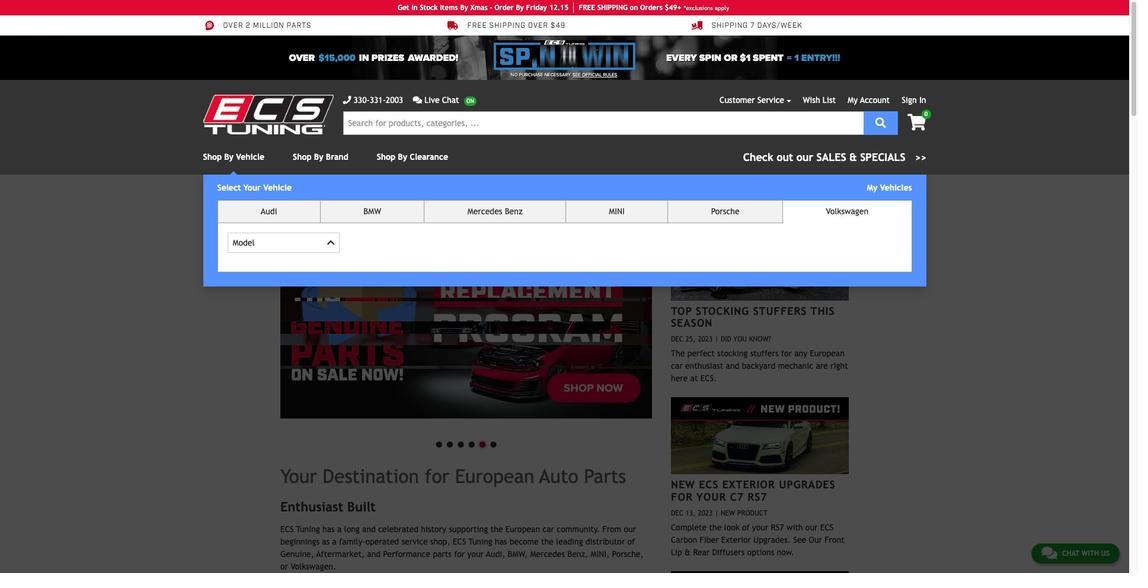 Task type: describe. For each thing, give the bounding box(es) containing it.
330-331-2003
[[354, 95, 403, 105]]

vehicle for shop by vehicle
[[236, 152, 264, 162]]

or inside ecs tuning has a long and celebrated history supporting the european car community. from our beginnings as a family-operated service shop, ecs tuning has become the leading distributor of genuine, aftermarket, and performance parts for your audi, bmw, mercedes benz, mini, porsche, or volkswagen.
[[280, 563, 288, 572]]

account
[[860, 95, 890, 105]]

order
[[494, 4, 514, 12]]

1
[[794, 52, 799, 64]]

ecs tuning image
[[203, 95, 333, 135]]

search image
[[875, 117, 886, 128]]

1 horizontal spatial has
[[495, 538, 507, 547]]

parts inside ecs tuning has a long and celebrated history supporting the european car community. from our beginnings as a family-operated service shop, ecs tuning has become the leading distributor of genuine, aftermarket, and performance parts for your audi, bmw, mercedes benz, mini, porsche, or volkswagen.
[[433, 550, 452, 560]]

| for season
[[715, 336, 719, 344]]

over 2 million parts link
[[203, 20, 311, 31]]

by right order
[[516, 4, 524, 12]]

shopping cart image
[[908, 114, 926, 131]]

-
[[490, 4, 492, 12]]

look
[[724, 523, 740, 533]]

2023 for for
[[698, 510, 713, 518]]

over for over $15,000 in prizes
[[289, 52, 315, 64]]

auto
[[540, 466, 578, 488]]

chat with us link
[[1031, 544, 1120, 564]]

shipping
[[489, 21, 526, 30]]

on
[[630, 4, 638, 12]]

ecs news
[[728, 203, 792, 219]]

volkswagen.
[[291, 563, 336, 572]]

carbon
[[671, 536, 697, 545]]

ecs down supporting
[[453, 538, 466, 547]]

service
[[402, 538, 428, 547]]

ecs inside dec 13, 2023 | new product complete the look of your rs7 with our ecs carbon fiber exterior upgrades. see our front lip & rear diffusers options now.
[[820, 523, 834, 533]]

right
[[830, 362, 848, 371]]

ecs left news
[[728, 203, 752, 219]]

2 • from the left
[[444, 432, 455, 456]]

xmas
[[470, 4, 488, 12]]

destination
[[323, 466, 419, 488]]

stocking
[[696, 305, 749, 318]]

$1
[[740, 52, 751, 64]]

.
[[617, 72, 618, 78]]

c7
[[730, 491, 744, 504]]

lifetime replacement program image
[[280, 203, 652, 419]]

mercedes inside tab list
[[468, 207, 502, 216]]

tab list containing audi
[[217, 200, 912, 273]]

in for sign
[[919, 95, 926, 105]]

dec 13, 2023 | new product complete the look of your rs7 with our ecs carbon fiber exterior upgrades. see our front lip & rear diffusers options now.
[[671, 510, 845, 558]]

necessary.
[[544, 72, 571, 78]]

0 vertical spatial &
[[849, 151, 857, 164]]

shop for shop by vehicle
[[203, 152, 222, 162]]

and inside "dec 25, 2023 | did you know? the perfect stocking stuffers for any european car enthusiast and backyard mechanic are right here at ecs."
[[726, 362, 739, 371]]

leading
[[556, 538, 583, 547]]

0 vertical spatial tuning
[[296, 525, 320, 535]]

shipping
[[712, 21, 748, 30]]

mini
[[609, 207, 625, 216]]

spent
[[753, 52, 783, 64]]

service
[[757, 95, 784, 105]]

aftermarket,
[[316, 550, 365, 560]]

built
[[347, 500, 376, 515]]

mercedes benz
[[468, 207, 523, 216]]

0 link
[[898, 110, 931, 132]]

bmw,
[[508, 550, 528, 560]]

free shipping over $49
[[467, 21, 566, 30]]

wish
[[803, 95, 820, 105]]

new inside dec 13, 2023 | new product complete the look of your rs7 with our ecs carbon fiber exterior upgrades. see our front lip & rear diffusers options now.
[[721, 510, 735, 518]]

0 horizontal spatial see
[[573, 72, 581, 78]]

top stocking stuffers this season
[[671, 305, 835, 330]]

car inside "dec 25, 2023 | did you know? the perfect stocking stuffers for any european car enthusiast and backyard mechanic are right here at ecs."
[[671, 362, 683, 371]]

1 • from the left
[[434, 432, 444, 456]]

330-
[[354, 95, 370, 105]]

my for my account
[[848, 95, 858, 105]]

shipping 7 days/week
[[712, 21, 802, 30]]

your inside ecs tuning has a long and celebrated history supporting the european car community. from our beginnings as a family-operated service shop, ecs tuning has become the leading distributor of genuine, aftermarket, and performance parts for your audi, bmw, mercedes benz, mini, porsche, or volkswagen.
[[467, 550, 484, 560]]

0 horizontal spatial has
[[322, 525, 335, 535]]

european inside ecs tuning has a long and celebrated history supporting the european car community. from our beginnings as a family-operated service shop, ecs tuning has become the leading distributor of genuine, aftermarket, and performance parts for your audi, bmw, mercedes benz, mini, porsche, or volkswagen.
[[505, 525, 540, 535]]

25,
[[686, 336, 696, 344]]

2 vertical spatial and
[[367, 550, 381, 560]]

from
[[602, 525, 621, 535]]

volkswagen
[[826, 207, 868, 216]]

5 • from the left
[[477, 432, 488, 456]]

=
[[787, 52, 792, 64]]

phone image
[[343, 96, 351, 104]]

1 horizontal spatial with
[[1082, 550, 1099, 558]]

rs7 inside new ecs exterior upgrades for your c7 rs7
[[748, 491, 767, 504]]

shipping 7 days/week link
[[691, 20, 802, 31]]

the
[[671, 349, 685, 359]]

by for shop by vehicle
[[224, 152, 234, 162]]

upgrades
[[779, 479, 836, 492]]

with inside dec 13, 2023 | new product complete the look of your rs7 with our ecs carbon fiber exterior upgrades. see our front lip & rear diffusers options now.
[[787, 523, 803, 533]]

1 horizontal spatial the
[[541, 538, 554, 547]]

porsche
[[711, 207, 740, 216]]

mini,
[[591, 550, 610, 560]]

*exclusions apply link
[[684, 3, 729, 12]]

of inside dec 13, 2023 | new product complete the look of your rs7 with our ecs carbon fiber exterior upgrades. see our front lip & rear diffusers options now.
[[742, 523, 750, 533]]

2
[[246, 21, 251, 30]]

0
[[924, 111, 928, 117]]

sign in link
[[902, 95, 926, 105]]

brand
[[326, 152, 348, 162]]

ecs up beginnings
[[280, 525, 294, 535]]

get
[[398, 4, 409, 12]]

my account link
[[848, 95, 890, 105]]

sales & specials link
[[743, 149, 926, 165]]

operated
[[365, 538, 399, 547]]

in for get
[[411, 4, 418, 12]]

1 vertical spatial your
[[280, 466, 317, 488]]

beginnings
[[280, 538, 320, 547]]

any
[[794, 349, 807, 359]]

spin
[[699, 52, 721, 64]]

ecs inside new ecs exterior upgrades for your c7 rs7
[[699, 479, 719, 492]]

get in stock items by xmas - order by friday 12.15
[[398, 4, 569, 12]]

audi
[[261, 207, 277, 216]]

friday
[[526, 4, 547, 12]]

fiber
[[700, 536, 719, 545]]

genuine,
[[280, 550, 314, 560]]

lip
[[671, 548, 682, 558]]

front
[[825, 536, 845, 545]]

enthusiast built
[[280, 500, 376, 515]]

your inside dec 13, 2023 | new product complete the look of your rs7 with our ecs carbon fiber exterior upgrades. see our front lip & rear diffusers options now.
[[752, 523, 768, 533]]

benz
[[505, 207, 523, 216]]

shop by brand
[[293, 152, 348, 162]]

select
[[217, 183, 241, 193]]

$15,000
[[318, 52, 355, 64]]

exterior inside new ecs exterior upgrades for your c7 rs7
[[722, 479, 775, 492]]

over 2 million parts
[[223, 21, 311, 30]]



Task type: locate. For each thing, give the bounding box(es) containing it.
see left official
[[573, 72, 581, 78]]

ecs tuning has a long and celebrated history supporting the european car community. from our beginnings as a family-operated service shop, ecs tuning has become the leading distributor of genuine, aftermarket, and performance parts for your audi, bmw, mercedes benz, mini, porsche, or volkswagen.
[[280, 525, 644, 572]]

0 vertical spatial over
[[223, 21, 243, 30]]

dec 25, 2023 | did you know? the perfect stocking stuffers for any european car enthusiast and backyard mechanic are right here at ecs.
[[671, 336, 848, 384]]

here
[[671, 374, 688, 384]]

vehicles
[[880, 183, 912, 193]]

see official rules link
[[573, 72, 617, 79]]

1 horizontal spatial rs7
[[771, 523, 784, 533]]

for down supporting
[[454, 550, 465, 560]]

new inside new ecs exterior upgrades for your c7 rs7
[[671, 479, 695, 492]]

1 vertical spatial tuning
[[469, 538, 492, 547]]

over left 2
[[223, 21, 243, 30]]

stuffers
[[750, 349, 779, 359]]

the inside dec 13, 2023 | new product complete the look of your rs7 with our ecs carbon fiber exterior upgrades. see our front lip & rear diffusers options now.
[[709, 523, 722, 533]]

comments image
[[413, 96, 422, 104]]

benz,
[[567, 550, 588, 560]]

new ecs b9 rs5 3.0t valved exhaust system image
[[671, 572, 849, 574]]

2023 right 13,
[[698, 510, 713, 518]]

tab list
[[217, 200, 912, 273]]

2023 inside "dec 25, 2023 | did you know? the perfect stocking stuffers for any european car enthusiast and backyard mechanic are right here at ecs."
[[698, 336, 713, 344]]

1 vertical spatial chat
[[1062, 550, 1079, 558]]

1 vertical spatial a
[[332, 538, 337, 547]]

0 vertical spatial your
[[752, 523, 768, 533]]

mechanic
[[778, 362, 813, 371]]

my for my vehicles
[[867, 183, 878, 193]]

top
[[671, 305, 692, 318]]

331-
[[370, 95, 386, 105]]

2 shop from the left
[[293, 152, 312, 162]]

1 vertical spatial has
[[495, 538, 507, 547]]

bmw
[[364, 207, 381, 216]]

13,
[[686, 510, 696, 518]]

with up upgrades.
[[787, 523, 803, 533]]

has up as
[[322, 525, 335, 535]]

2003
[[386, 95, 403, 105]]

3 • from the left
[[455, 432, 466, 456]]

chat with us
[[1062, 550, 1110, 558]]

vehicle up 'select your vehicle'
[[236, 152, 264, 162]]

car left community.
[[543, 525, 554, 535]]

car inside ecs tuning has a long and celebrated history supporting the european car community. from our beginnings as a family-operated service shop, ecs tuning has become the leading distributor of genuine, aftermarket, and performance parts for your audi, bmw, mercedes benz, mini, porsche, or volkswagen.
[[543, 525, 554, 535]]

| right 13,
[[715, 510, 719, 518]]

1 vertical spatial exterior
[[721, 536, 751, 545]]

us
[[1101, 550, 1110, 558]]

in
[[411, 4, 418, 12], [919, 95, 926, 105]]

by
[[460, 4, 468, 12], [516, 4, 524, 12], [224, 152, 234, 162], [314, 152, 323, 162], [398, 152, 407, 162]]

your left audi,
[[467, 550, 484, 560]]

of
[[742, 523, 750, 533], [627, 538, 635, 547]]

2 vertical spatial european
[[505, 525, 540, 535]]

1 horizontal spatial parts
[[433, 550, 452, 560]]

free
[[467, 21, 487, 30]]

a left long
[[337, 525, 342, 535]]

1 shop from the left
[[203, 152, 222, 162]]

| for for
[[715, 510, 719, 518]]

0 horizontal spatial with
[[787, 523, 803, 533]]

view
[[816, 209, 832, 215]]

parts down shop,
[[433, 550, 452, 560]]

model
[[233, 238, 255, 248]]

0 vertical spatial for
[[781, 349, 792, 359]]

your down product at the bottom of the page
[[752, 523, 768, 533]]

1 horizontal spatial your
[[752, 523, 768, 533]]

2 horizontal spatial for
[[781, 349, 792, 359]]

wish list link
[[803, 95, 836, 105]]

1 horizontal spatial new
[[721, 510, 735, 518]]

now.
[[777, 548, 794, 558]]

new ecs exterior upgrades for your c7 rs7
[[671, 479, 836, 504]]

0 horizontal spatial of
[[627, 538, 635, 547]]

exterior inside dec 13, 2023 | new product complete the look of your rs7 with our ecs carbon fiber exterior upgrades. see our front lip & rear diffusers options now.
[[721, 536, 751, 545]]

items
[[440, 4, 458, 12]]

by up the select
[[224, 152, 234, 162]]

0 vertical spatial exterior
[[722, 479, 775, 492]]

1 vertical spatial rs7
[[771, 523, 784, 533]]

european inside "dec 25, 2023 | did you know? the perfect stocking stuffers for any european car enthusiast and backyard mechanic are right here at ecs."
[[810, 349, 845, 359]]

has up audi,
[[495, 538, 507, 547]]

| inside "dec 25, 2023 | did you know? the perfect stocking stuffers for any european car enthusiast and backyard mechanic are right here at ecs."
[[715, 336, 719, 344]]

2 | from the top
[[715, 510, 719, 518]]

1 horizontal spatial or
[[724, 52, 738, 64]]

0 horizontal spatial &
[[685, 548, 691, 558]]

0 vertical spatial a
[[337, 525, 342, 535]]

dec inside dec 13, 2023 | new product complete the look of your rs7 with our ecs carbon fiber exterior upgrades. see our front lip & rear diffusers options now.
[[671, 510, 683, 518]]

&
[[849, 151, 857, 164], [685, 548, 691, 558]]

1 horizontal spatial tuning
[[469, 538, 492, 547]]

1 horizontal spatial our
[[805, 523, 818, 533]]

new up 'look'
[[721, 510, 735, 518]]

vehicle
[[236, 152, 264, 162], [263, 183, 292, 193]]

for inside ecs tuning has a long and celebrated history supporting the european car community. from our beginnings as a family-operated service shop, ecs tuning has become the leading distributor of genuine, aftermarket, and performance parts for your audi, bmw, mercedes benz, mini, porsche, or volkswagen.
[[454, 550, 465, 560]]

every spin or $1 spent = 1 entry!!!
[[666, 52, 840, 64]]

for
[[671, 491, 693, 504]]

1 vertical spatial 2023
[[698, 510, 713, 518]]

0 horizontal spatial over
[[223, 21, 243, 30]]

0 horizontal spatial or
[[280, 563, 288, 572]]

1 horizontal spatial your
[[280, 466, 317, 488]]

or
[[724, 52, 738, 64], [280, 563, 288, 572]]

1 horizontal spatial chat
[[1062, 550, 1079, 558]]

tuning down supporting
[[469, 538, 492, 547]]

1 vertical spatial of
[[627, 538, 635, 547]]

the up audi,
[[490, 525, 503, 535]]

parts
[[287, 21, 311, 30], [433, 550, 452, 560]]

shop by clearance
[[377, 152, 448, 162]]

0 vertical spatial of
[[742, 523, 750, 533]]

dec for top stocking stuffers this season
[[671, 336, 683, 344]]

prizes
[[372, 52, 404, 64]]

apply
[[715, 4, 729, 11]]

2 dec from the top
[[671, 510, 683, 518]]

3 shop from the left
[[377, 152, 395, 162]]

1 | from the top
[[715, 336, 719, 344]]

0 horizontal spatial the
[[490, 525, 503, 535]]

for inside "dec 25, 2023 | did you know? the perfect stocking stuffers for any european car enthusiast and backyard mechanic are right here at ecs."
[[781, 349, 792, 359]]

1 horizontal spatial in
[[919, 95, 926, 105]]

live chat
[[424, 95, 459, 105]]

our inside dec 13, 2023 | new product complete the look of your rs7 with our ecs carbon fiber exterior upgrades. see our front lip & rear diffusers options now.
[[805, 523, 818, 533]]

1 vertical spatial new
[[721, 510, 735, 518]]

did
[[721, 336, 731, 344]]

0 vertical spatial car
[[671, 362, 683, 371]]

0 vertical spatial vehicle
[[236, 152, 264, 162]]

1 vertical spatial and
[[362, 525, 376, 535]]

0 vertical spatial european
[[810, 349, 845, 359]]

genuine sale image
[[280, 203, 652, 419]]

family-
[[339, 538, 365, 547]]

dec inside "dec 25, 2023 | did you know? the perfect stocking stuffers for any european car enthusiast and backyard mechanic are right here at ecs."
[[671, 336, 683, 344]]

0 horizontal spatial your
[[467, 550, 484, 560]]

1 vertical spatial your
[[467, 550, 484, 560]]

a
[[337, 525, 342, 535], [332, 538, 337, 547]]

4 • from the left
[[466, 432, 477, 456]]

0 vertical spatial or
[[724, 52, 738, 64]]

news
[[757, 203, 792, 219]]

shop left clearance
[[377, 152, 395, 162]]

0 vertical spatial see
[[573, 72, 581, 78]]

ecs tuning 'spin to win' contest logo image
[[494, 40, 635, 70]]

0 vertical spatial my
[[848, 95, 858, 105]]

2 2023 from the top
[[698, 510, 713, 518]]

2 horizontal spatial shop
[[377, 152, 395, 162]]

1 vertical spatial over
[[289, 52, 315, 64]]

upgrades.
[[753, 536, 791, 545]]

by for shop by clearance
[[398, 152, 407, 162]]

0 vertical spatial has
[[322, 525, 335, 535]]

2 vertical spatial for
[[454, 550, 465, 560]]

exterior
[[722, 479, 775, 492], [721, 536, 751, 545]]

the up fiber
[[709, 523, 722, 533]]

season
[[671, 317, 713, 330]]

mercedes
[[468, 207, 502, 216], [530, 550, 565, 560]]

days/week
[[757, 21, 802, 30]]

chat right live
[[442, 95, 459, 105]]

0 horizontal spatial parts
[[287, 21, 311, 30]]

parts
[[584, 466, 626, 488]]

stock
[[420, 4, 438, 12]]

dec left 25,
[[671, 336, 683, 344]]

top stocking stuffers this season link
[[671, 305, 835, 330]]

specials
[[860, 151, 906, 164]]

over
[[223, 21, 243, 30], [289, 52, 315, 64]]

enthusiast
[[685, 362, 723, 371]]

0 vertical spatial with
[[787, 523, 803, 533]]

distributor
[[586, 538, 625, 547]]

performance
[[383, 550, 430, 560]]

1 vertical spatial my
[[867, 183, 878, 193]]

0 horizontal spatial mercedes
[[468, 207, 502, 216]]

$49
[[551, 21, 566, 30]]

1 vertical spatial parts
[[433, 550, 452, 560]]

0 horizontal spatial for
[[425, 466, 449, 488]]

this
[[811, 305, 835, 318]]

1 vertical spatial in
[[919, 95, 926, 105]]

see left our
[[793, 536, 806, 545]]

0 vertical spatial rs7
[[748, 491, 767, 504]]

by left brand on the top left of the page
[[314, 152, 323, 162]]

1 vertical spatial european
[[455, 466, 534, 488]]

0 horizontal spatial rs7
[[748, 491, 767, 504]]

vehicle up audi
[[263, 183, 292, 193]]

over $15,000 in prizes
[[289, 52, 404, 64]]

0 horizontal spatial our
[[624, 525, 636, 535]]

& right the "lip" at the right of the page
[[685, 548, 691, 558]]

your up enthusiast
[[280, 466, 317, 488]]

every
[[666, 52, 697, 64]]

mercedes down leading
[[530, 550, 565, 560]]

2 horizontal spatial your
[[696, 491, 726, 504]]

0 horizontal spatial car
[[543, 525, 554, 535]]

shop for shop by clearance
[[377, 152, 395, 162]]

1 vertical spatial car
[[543, 525, 554, 535]]

1 vertical spatial or
[[280, 563, 288, 572]]

our up our
[[805, 523, 818, 533]]

your
[[243, 183, 261, 193], [280, 466, 317, 488], [696, 491, 726, 504]]

the left leading
[[541, 538, 554, 547]]

2 vertical spatial your
[[696, 491, 726, 504]]

1 horizontal spatial of
[[742, 523, 750, 533]]

sales
[[817, 151, 846, 164]]

new ecs exterior upgrades for your c7 rs7 link
[[671, 479, 836, 504]]

parts right million
[[287, 21, 311, 30]]

over
[[528, 21, 548, 30]]

vehicle for select your vehicle
[[263, 183, 292, 193]]

select your vehicle
[[217, 183, 292, 193]]

1 2023 from the top
[[698, 336, 713, 344]]

1 vertical spatial see
[[793, 536, 806, 545]]

0 vertical spatial chat
[[442, 95, 459, 105]]

stocking
[[717, 349, 748, 359]]

backyard
[[742, 362, 775, 371]]

chat left the us
[[1062, 550, 1079, 558]]

perfect
[[687, 349, 715, 359]]

our right from at the right bottom of the page
[[624, 525, 636, 535]]

1 vertical spatial for
[[425, 466, 449, 488]]

our
[[809, 536, 822, 545]]

of up porsche,
[[627, 538, 635, 547]]

free ship ping on orders $49+ *exclusions apply
[[579, 4, 729, 12]]

and down operated
[[367, 550, 381, 560]]

in right sign
[[919, 95, 926, 105]]

0 horizontal spatial a
[[332, 538, 337, 547]]

dec left 13,
[[671, 510, 683, 518]]

2023 right 25,
[[698, 336, 713, 344]]

rs7 up upgrades.
[[771, 523, 784, 533]]

1 vertical spatial |
[[715, 510, 719, 518]]

1 horizontal spatial a
[[337, 525, 342, 535]]

dec for new ecs exterior upgrades for your c7 rs7
[[671, 510, 683, 518]]

new ecs exterior upgrades for your c7 rs7 image
[[671, 398, 849, 475]]

2 horizontal spatial the
[[709, 523, 722, 533]]

0 vertical spatial in
[[411, 4, 418, 12]]

your inside new ecs exterior upgrades for your c7 rs7
[[696, 491, 726, 504]]

& inside dec 13, 2023 | new product complete the look of your rs7 with our ecs carbon fiber exterior upgrades. see our front lip & rear diffusers options now.
[[685, 548, 691, 558]]

shop for shop by brand
[[293, 152, 312, 162]]

my left account
[[848, 95, 858, 105]]

of right 'look'
[[742, 523, 750, 533]]

1 horizontal spatial shop
[[293, 152, 312, 162]]

your left c7
[[696, 491, 726, 504]]

0 vertical spatial your
[[243, 183, 261, 193]]

0 horizontal spatial tuning
[[296, 525, 320, 535]]

top stocking stuffers this season image
[[671, 224, 849, 301]]

sales & specials
[[817, 151, 906, 164]]

by for shop by brand
[[314, 152, 323, 162]]

our inside ecs tuning has a long and celebrated history supporting the european car community. from our beginnings as a family-operated service shop, ecs tuning has become the leading distributor of genuine, aftermarket, and performance parts for your audi, bmw, mercedes benz, mini, porsche, or volkswagen.
[[624, 525, 636, 535]]

1 vertical spatial vehicle
[[263, 183, 292, 193]]

shop up the select
[[203, 152, 222, 162]]

exterior up product at the bottom of the page
[[722, 479, 775, 492]]

car down the
[[671, 362, 683, 371]]

2023 inside dec 13, 2023 | new product complete the look of your rs7 with our ecs carbon fiber exterior upgrades. see our front lip & rear diffusers options now.
[[698, 510, 713, 518]]

0 vertical spatial dec
[[671, 336, 683, 344]]

6 • from the left
[[488, 432, 499, 456]]

0 vertical spatial and
[[726, 362, 739, 371]]

audi,
[[486, 550, 505, 560]]

a right as
[[332, 538, 337, 547]]

shop,
[[430, 538, 450, 547]]

by left xmas
[[460, 4, 468, 12]]

shop left brand on the top left of the page
[[293, 152, 312, 162]]

0 horizontal spatial your
[[243, 183, 261, 193]]

0 horizontal spatial new
[[671, 479, 695, 492]]

with left the us
[[1082, 550, 1099, 558]]

european
[[810, 349, 845, 359], [455, 466, 534, 488], [505, 525, 540, 535]]

european down • • • • • •
[[455, 466, 534, 488]]

european up become
[[505, 525, 540, 535]]

ecs up front
[[820, 523, 834, 533]]

1 horizontal spatial over
[[289, 52, 315, 64]]

my left "vehicles"
[[867, 183, 878, 193]]

over left $15,000
[[289, 52, 315, 64]]

of inside ecs tuning has a long and celebrated history supporting the european car community. from our beginnings as a family-operated service shop, ecs tuning has become the leading distributor of genuine, aftermarket, and performance parts for your audi, bmw, mercedes benz, mini, porsche, or volkswagen.
[[627, 538, 635, 547]]

0 horizontal spatial chat
[[442, 95, 459, 105]]

or left $1
[[724, 52, 738, 64]]

and down stocking
[[726, 362, 739, 371]]

enthusiast
[[280, 500, 343, 515]]

view all
[[816, 209, 843, 215]]

or down genuine,
[[280, 563, 288, 572]]

with
[[787, 523, 803, 533], [1082, 550, 1099, 558]]

tuning up beginnings
[[296, 525, 320, 535]]

clearance
[[410, 152, 448, 162]]

0 horizontal spatial in
[[411, 4, 418, 12]]

1 vertical spatial with
[[1082, 550, 1099, 558]]

mercedes inside ecs tuning has a long and celebrated history supporting the european car community. from our beginnings as a family-operated service shop, ecs tuning has become the leading distributor of genuine, aftermarket, and performance parts for your audi, bmw, mercedes benz, mini, porsche, or volkswagen.
[[530, 550, 565, 560]]

in right 'get'
[[411, 4, 418, 12]]

& right the sales
[[849, 151, 857, 164]]

| left the did
[[715, 336, 719, 344]]

by left clearance
[[398, 152, 407, 162]]

live chat link
[[413, 94, 476, 107]]

and right long
[[362, 525, 376, 535]]

1 vertical spatial &
[[685, 548, 691, 558]]

1 horizontal spatial &
[[849, 151, 857, 164]]

for
[[781, 349, 792, 359], [425, 466, 449, 488], [454, 550, 465, 560]]

community.
[[557, 525, 600, 535]]

my
[[848, 95, 858, 105], [867, 183, 878, 193]]

ecs right for
[[699, 479, 719, 492]]

your right the select
[[243, 183, 261, 193]]

exterior down 'look'
[[721, 536, 751, 545]]

for left any
[[781, 349, 792, 359]]

rs7 inside dec 13, 2023 | new product complete the look of your rs7 with our ecs carbon fiber exterior upgrades. see our front lip & rear diffusers options now.
[[771, 523, 784, 533]]

0 vertical spatial mercedes
[[468, 207, 502, 216]]

complete
[[671, 523, 707, 533]]

and
[[726, 362, 739, 371], [362, 525, 376, 535], [367, 550, 381, 560]]

see inside dec 13, 2023 | new product complete the look of your rs7 with our ecs carbon fiber exterior upgrades. see our front lip & rear diffusers options now.
[[793, 536, 806, 545]]

1 dec from the top
[[671, 336, 683, 344]]

0 vertical spatial new
[[671, 479, 695, 492]]

| inside dec 13, 2023 | new product complete the look of your rs7 with our ecs carbon fiber exterior upgrades. see our front lip & rear diffusers options now.
[[715, 510, 719, 518]]

new up 13,
[[671, 479, 695, 492]]

2023 for season
[[698, 336, 713, 344]]

over for over 2 million parts
[[223, 21, 243, 30]]

has
[[322, 525, 335, 535], [495, 538, 507, 547]]

0 vertical spatial |
[[715, 336, 719, 344]]

Search text field
[[343, 111, 863, 135]]

customer service
[[720, 95, 784, 105]]

official
[[582, 72, 602, 78]]

mercedes left benz
[[468, 207, 502, 216]]

for down • • • • • •
[[425, 466, 449, 488]]

european up the are
[[810, 349, 845, 359]]

0 vertical spatial 2023
[[698, 336, 713, 344]]

rs7 up product at the bottom of the page
[[748, 491, 767, 504]]

0 vertical spatial parts
[[287, 21, 311, 30]]

1 horizontal spatial my
[[867, 183, 878, 193]]

1 horizontal spatial mercedes
[[530, 550, 565, 560]]



Task type: vqa. For each thing, say whether or not it's contained in the screenshot.
the top &
yes



